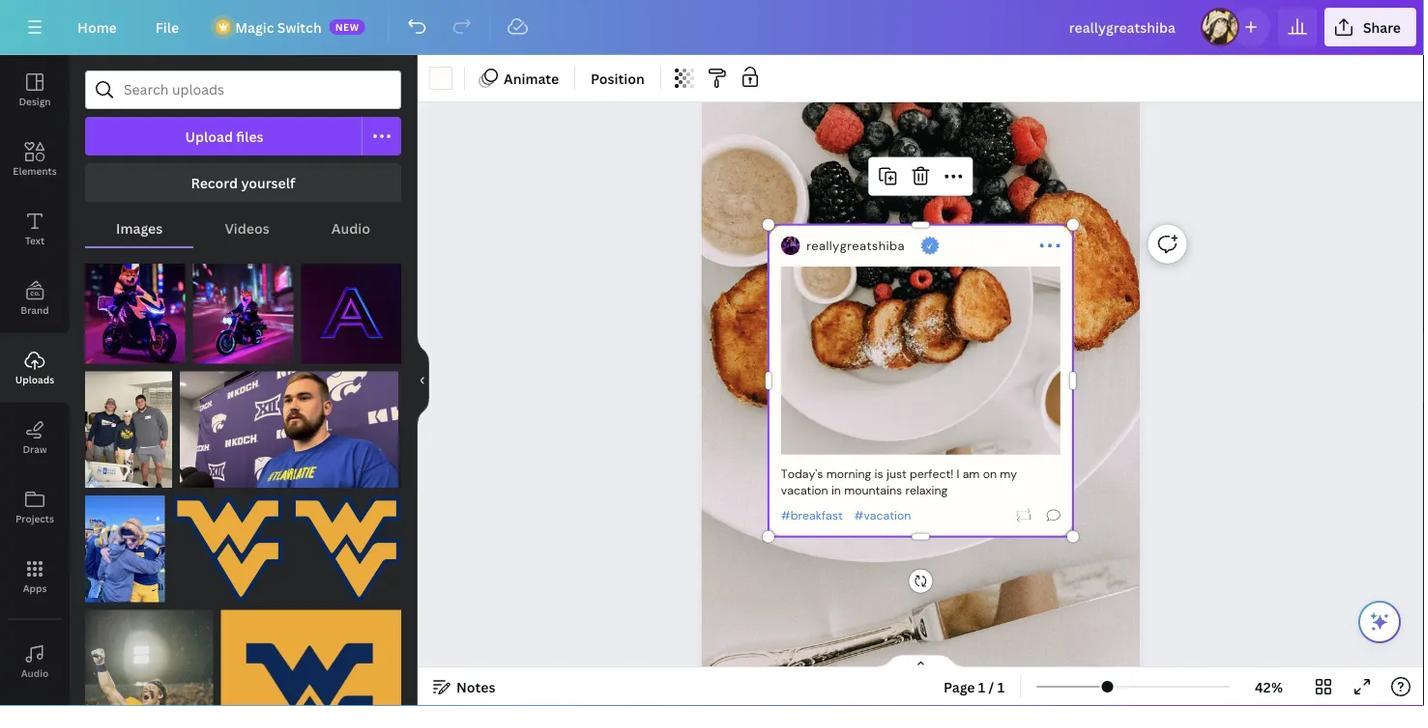 Task type: vqa. For each thing, say whether or not it's contained in the screenshot.
modified
no



Task type: describe. For each thing, give the bounding box(es) containing it.
1 1 from the left
[[978, 678, 985, 697]]

videos button
[[194, 210, 300, 247]]

apps button
[[0, 542, 70, 612]]

magic
[[235, 18, 274, 36]]

record yourself
[[191, 174, 295, 192]]

videos image
[[0, 697, 70, 707]]

projects button
[[0, 473, 70, 542]]

canva assistant image
[[1368, 611, 1391, 634]]

record yourself button
[[85, 163, 401, 202]]

main menu bar
[[0, 0, 1424, 55]]

yourself
[[241, 174, 295, 192]]

projects
[[15, 512, 54, 525]]

animate
[[504, 69, 559, 87]]

on
[[983, 467, 997, 483]]

42%
[[1255, 678, 1283, 697]]

1 horizontal spatial audio
[[331, 219, 370, 237]]

Search uploads search field
[[124, 72, 389, 108]]

file
[[155, 18, 179, 36]]

share button
[[1324, 8, 1416, 46]]

brand
[[21, 304, 49, 317]]

share
[[1363, 18, 1401, 36]]

design button
[[0, 55, 70, 125]]

files
[[236, 127, 264, 146]]

#breakfast
[[781, 509, 843, 524]]

switch
[[277, 18, 322, 36]]

bubble image
[[1047, 511, 1061, 522]]

my
[[1000, 467, 1017, 483]]

2 1 from the left
[[997, 678, 1005, 697]]

today's
[[781, 467, 823, 483]]

notes button
[[425, 672, 503, 703]]

uploads
[[15, 373, 54, 386]]

just
[[887, 467, 907, 483]]

position button
[[583, 63, 652, 94]]

draw
[[23, 443, 47, 456]]

home link
[[62, 8, 132, 46]]

magic switch
[[235, 18, 322, 36]]

am
[[963, 467, 980, 483]]

i
[[957, 467, 960, 483]]

page
[[944, 678, 975, 697]]

0 vertical spatial audio button
[[300, 210, 401, 247]]

reallygreatshiba
[[807, 238, 905, 254]]



Task type: locate. For each thing, give the bounding box(es) containing it.
images button
[[85, 210, 194, 247]]

Design title text field
[[1054, 8, 1193, 46]]

0 vertical spatial audio
[[331, 219, 370, 237]]

0 horizontal spatial audio button
[[0, 627, 70, 697]]

today's morning is just perfect! i am on my vacation in mountains relaxing #breakfast
[[781, 467, 1017, 524]]

morning
[[827, 467, 872, 483]]

1 vertical spatial audio
[[21, 667, 49, 680]]

#vacation
[[854, 509, 911, 524]]

#fffdf9 image
[[429, 67, 452, 90], [429, 67, 452, 90]]

1 vertical spatial audio button
[[0, 627, 70, 697]]

1 horizontal spatial audio button
[[300, 210, 401, 247]]

side panel tab list
[[0, 55, 70, 707]]

group
[[85, 252, 185, 364], [193, 252, 293, 364], [301, 252, 401, 364], [85, 360, 172, 488], [180, 360, 401, 488], [85, 484, 165, 603], [173, 484, 283, 603], [291, 484, 401, 603], [85, 599, 213, 707], [221, 599, 401, 707]]

new
[[335, 20, 359, 33]]

upload files button
[[85, 117, 363, 156]]

images
[[116, 219, 163, 237]]

0 horizontal spatial audio
[[21, 667, 49, 680]]

0 horizontal spatial 1
[[978, 678, 985, 697]]

audio inside side panel 'tab list'
[[21, 667, 49, 680]]

1
[[978, 678, 985, 697], [997, 678, 1005, 697]]

/
[[989, 678, 994, 697]]

notes
[[456, 678, 495, 697]]

design
[[19, 95, 51, 108]]

1 horizontal spatial 1
[[997, 678, 1005, 697]]

42% button
[[1238, 672, 1300, 703]]

mountains
[[844, 484, 902, 500]]

in
[[832, 484, 841, 500]]

hide image
[[417, 335, 429, 427]]

apps
[[23, 582, 47, 595]]

brand button
[[0, 264, 70, 334]]

page 1 / 1
[[944, 678, 1005, 697]]

file button
[[140, 8, 195, 46]]

home
[[77, 18, 117, 36]]

videos
[[225, 219, 269, 237]]

vacation
[[781, 484, 828, 500]]

refresh outline image
[[1017, 510, 1031, 523]]

1 right "/"
[[997, 678, 1005, 697]]

draw button
[[0, 403, 70, 473]]

perfect!
[[910, 467, 954, 483]]

animate button
[[473, 63, 567, 94]]

upload
[[185, 127, 233, 146]]

show pages image
[[875, 655, 967, 670]]

relaxing
[[906, 484, 948, 500]]

1 left "/"
[[978, 678, 985, 697]]

text button
[[0, 194, 70, 264]]

audio button
[[300, 210, 401, 247], [0, 627, 70, 697]]

elements
[[13, 164, 57, 177]]

uploads button
[[0, 334, 70, 403]]

record
[[191, 174, 238, 192]]

upload files
[[185, 127, 264, 146]]

audio
[[331, 219, 370, 237], [21, 667, 49, 680]]

position
[[591, 69, 645, 87]]

text
[[25, 234, 45, 247]]

elements button
[[0, 125, 70, 194]]

is
[[875, 467, 884, 483]]



